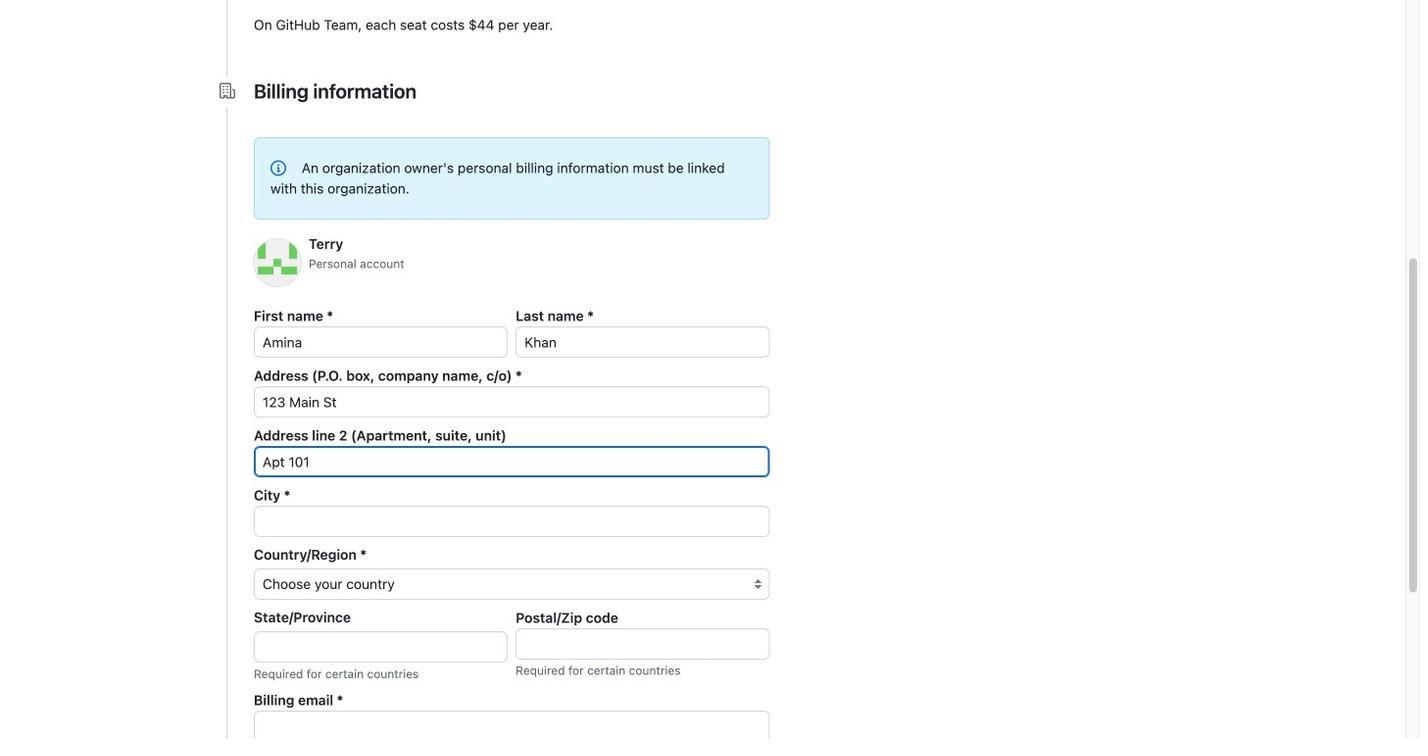 Task type: vqa. For each thing, say whether or not it's contained in the screenshot.
Pricing
no



Task type: locate. For each thing, give the bounding box(es) containing it.
info image
[[271, 160, 286, 176]]

None text field
[[516, 326, 770, 358], [254, 386, 770, 418], [254, 506, 770, 537], [254, 631, 508, 663], [516, 326, 770, 358], [254, 386, 770, 418], [254, 506, 770, 537], [254, 631, 508, 663]]

@terryturtle85 image
[[254, 239, 301, 286]]

organization image
[[220, 83, 235, 99]]

None text field
[[254, 326, 508, 358], [254, 446, 770, 477], [516, 628, 770, 660], [254, 711, 770, 739], [254, 326, 508, 358], [254, 446, 770, 477], [516, 628, 770, 660], [254, 711, 770, 739]]



